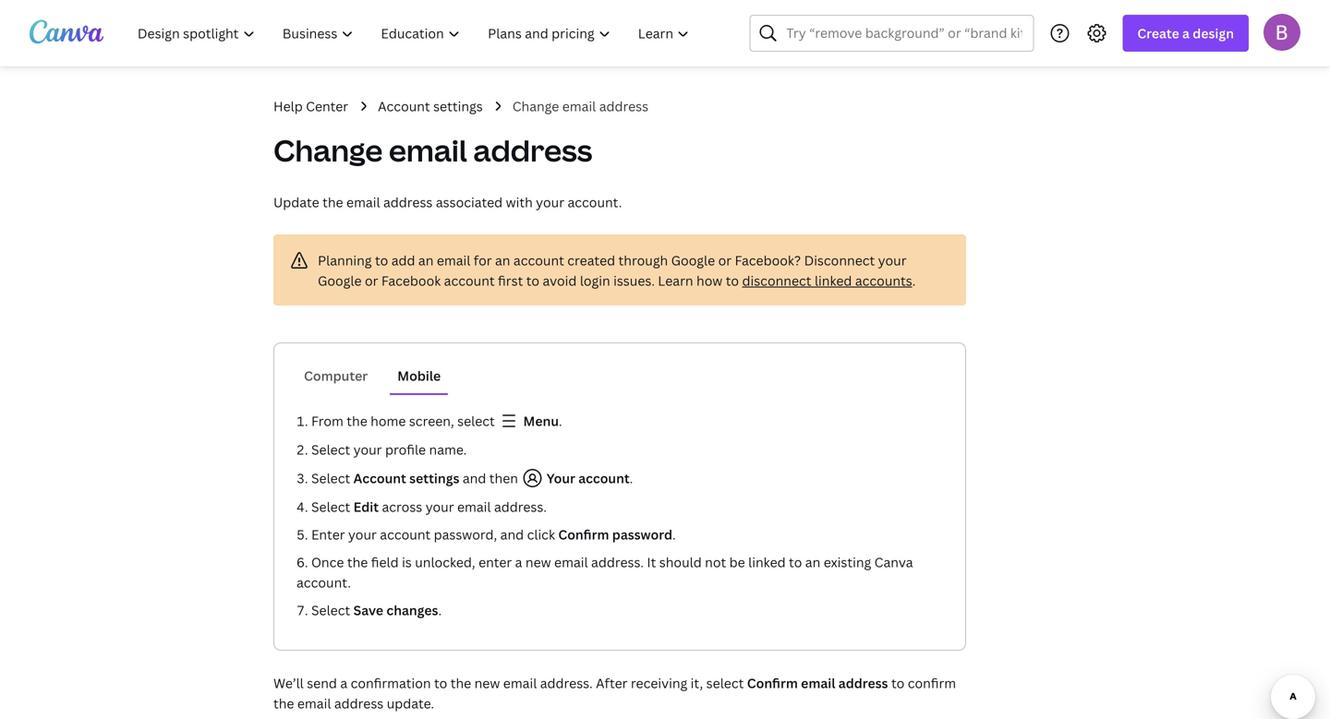 Task type: locate. For each thing, give the bounding box(es) containing it.
across
[[382, 499, 423, 516]]

and left 'then'
[[463, 470, 486, 487]]

once
[[311, 554, 344, 572]]

is
[[402, 554, 412, 572]]

create a design button
[[1123, 15, 1249, 52]]

change
[[513, 97, 559, 115], [274, 130, 383, 170]]

for
[[474, 252, 492, 269]]

1 vertical spatial select
[[707, 675, 744, 693]]

disconnect linked accounts link
[[742, 272, 913, 290]]

1 vertical spatial change
[[274, 130, 383, 170]]

3 select from the top
[[311, 499, 350, 516]]

1 horizontal spatial an
[[495, 252, 511, 269]]

planning
[[318, 252, 372, 269]]

confirmation
[[351, 675, 431, 693]]

1 horizontal spatial and
[[501, 526, 524, 544]]

account. up created
[[568, 194, 622, 211]]

to confirm the email address update.
[[274, 675, 957, 713]]

1 horizontal spatial a
[[515, 554, 523, 572]]

address. left after
[[540, 675, 593, 693]]

1 horizontal spatial new
[[526, 554, 551, 572]]

an left existing
[[806, 554, 821, 572]]

google up how
[[671, 252, 715, 269]]

screen,
[[409, 413, 454, 430]]

facebook?
[[735, 252, 801, 269]]

settings inside account settings 'link'
[[433, 97, 483, 115]]

new
[[526, 554, 551, 572], [475, 675, 500, 693]]

0 horizontal spatial account.
[[297, 574, 351, 592]]

0 vertical spatial account
[[378, 97, 430, 115]]

enter
[[311, 526, 345, 544]]

google down planning
[[318, 272, 362, 290]]

0 horizontal spatial google
[[318, 272, 362, 290]]

an right for
[[495, 252, 511, 269]]

0 horizontal spatial new
[[475, 675, 500, 693]]

account down select your profile name.
[[354, 470, 406, 487]]

update.
[[387, 695, 434, 713]]

the for from
[[347, 413, 368, 430]]

1 horizontal spatial change
[[513, 97, 559, 115]]

account right your
[[579, 470, 630, 487]]

0 vertical spatial new
[[526, 554, 551, 572]]

0 vertical spatial change
[[513, 97, 559, 115]]

linked right be
[[749, 554, 786, 572]]

issues.
[[614, 272, 655, 290]]

Try "remove background" or "brand kit" search field
[[787, 16, 1022, 51]]

not
[[705, 554, 727, 572]]

1 vertical spatial linked
[[749, 554, 786, 572]]

1 select from the top
[[311, 441, 350, 459]]

select your profile name.
[[311, 441, 467, 459]]

address.
[[494, 499, 547, 516], [591, 554, 644, 572], [540, 675, 593, 693]]

the inside to confirm the email address update.
[[274, 695, 294, 713]]

select for select edit across your email address.
[[311, 499, 350, 516]]

select up 'name.'
[[458, 413, 495, 430]]

your right with
[[536, 194, 565, 211]]

linked down disconnect
[[815, 272, 852, 290]]

1 vertical spatial address.
[[591, 554, 644, 572]]

the left field
[[347, 554, 368, 572]]

account. down once
[[297, 574, 351, 592]]

update the email address associated with your account.
[[274, 194, 622, 211]]

linked
[[815, 272, 852, 290], [749, 554, 786, 572]]

2 vertical spatial a
[[340, 675, 348, 693]]

a right send
[[340, 675, 348, 693]]

account
[[378, 97, 430, 115], [354, 470, 406, 487]]

account up is
[[380, 526, 431, 544]]

0 horizontal spatial linked
[[749, 554, 786, 572]]

address
[[599, 97, 649, 115], [473, 130, 593, 170], [383, 194, 433, 211], [839, 675, 888, 693], [334, 695, 384, 713]]

1 vertical spatial confirm
[[747, 675, 798, 693]]

0 vertical spatial address.
[[494, 499, 547, 516]]

how
[[697, 272, 723, 290]]

0 vertical spatial a
[[1183, 24, 1190, 42]]

address. left it
[[591, 554, 644, 572]]

select
[[311, 441, 350, 459], [311, 470, 350, 487], [311, 499, 350, 516], [311, 602, 350, 620]]

it
[[647, 554, 656, 572]]

select right the it,
[[707, 675, 744, 693]]

and left click
[[501, 526, 524, 544]]

planning to add an email for an account created through google or facebook? disconnect your google or facebook account first to avoid login issues. learn how to
[[318, 252, 907, 290]]

1 vertical spatial google
[[318, 272, 362, 290]]

1 vertical spatial a
[[515, 554, 523, 572]]

account. inside once the field is unlocked, enter a new email address. it should not be linked to an existing canva account.
[[297, 574, 351, 592]]

the
[[323, 194, 343, 211], [347, 413, 368, 430], [347, 554, 368, 572], [451, 675, 471, 693], [274, 695, 294, 713]]

confirm right click
[[558, 526, 609, 544]]

0 horizontal spatial and
[[463, 470, 486, 487]]

the right from
[[347, 413, 368, 430]]

should
[[660, 554, 702, 572]]

created
[[568, 252, 616, 269]]

the right update
[[323, 194, 343, 211]]

a left the design
[[1183, 24, 1190, 42]]

a
[[1183, 24, 1190, 42], [515, 554, 523, 572], [340, 675, 348, 693]]

computer button
[[297, 359, 375, 394]]

confirm
[[908, 675, 957, 693]]

settings up select edit across your email address.
[[409, 470, 460, 487]]

select account settings and then
[[311, 470, 522, 487]]

change email address
[[513, 97, 649, 115], [274, 130, 593, 170]]

.
[[913, 272, 916, 290], [559, 413, 562, 430], [630, 470, 633, 487], [673, 526, 676, 544], [438, 602, 442, 620]]

your inside planning to add an email for an account created through google or facebook? disconnect your google or facebook account first to avoid login issues. learn how to
[[878, 252, 907, 269]]

enter your account password, and click confirm password .
[[311, 526, 676, 544]]

4 select from the top
[[311, 602, 350, 620]]

0 vertical spatial select
[[458, 413, 495, 430]]

it,
[[691, 675, 703, 693]]

to left the confirm
[[892, 675, 905, 693]]

accounts
[[856, 272, 913, 290]]

select for select save changes .
[[311, 602, 350, 620]]

email
[[563, 97, 596, 115], [389, 130, 467, 170], [347, 194, 380, 211], [437, 252, 471, 269], [457, 499, 491, 516], [554, 554, 588, 572], [503, 675, 537, 693], [801, 675, 836, 693], [297, 695, 331, 713]]

1 vertical spatial and
[[501, 526, 524, 544]]

or up how
[[719, 252, 732, 269]]

2 horizontal spatial an
[[806, 554, 821, 572]]

2 horizontal spatial a
[[1183, 24, 1190, 42]]

profile
[[385, 441, 426, 459]]

0 horizontal spatial select
[[458, 413, 495, 430]]

click
[[527, 526, 555, 544]]

an inside once the field is unlocked, enter a new email address. it should not be linked to an existing canva account.
[[806, 554, 821, 572]]

2 vertical spatial address.
[[540, 675, 593, 693]]

1 vertical spatial or
[[365, 272, 378, 290]]

account down top level navigation element
[[378, 97, 430, 115]]

associated
[[436, 194, 503, 211]]

settings down top level navigation element
[[433, 97, 483, 115]]

confirm right the it,
[[747, 675, 798, 693]]

address inside change email address link
[[599, 97, 649, 115]]

change email address link
[[513, 96, 649, 116]]

unlocked,
[[415, 554, 476, 572]]

help center
[[274, 97, 348, 115]]

we'll send a confirmation to the new email address. after receiving it, select confirm email address
[[274, 675, 888, 693]]

a right enter
[[515, 554, 523, 572]]

select save changes .
[[311, 602, 442, 620]]

the down we'll
[[274, 695, 294, 713]]

your up accounts
[[878, 252, 907, 269]]

0 vertical spatial settings
[[433, 97, 483, 115]]

to inside once the field is unlocked, enter a new email address. it should not be linked to an existing canva account.
[[789, 554, 802, 572]]

canva
[[875, 554, 913, 572]]

disconnect
[[804, 252, 875, 269]]

0 horizontal spatial confirm
[[558, 526, 609, 544]]

help center link
[[274, 96, 348, 116]]

select
[[458, 413, 495, 430], [707, 675, 744, 693]]

2 select from the top
[[311, 470, 350, 487]]

0 vertical spatial linked
[[815, 272, 852, 290]]

update
[[274, 194, 319, 211]]

1 vertical spatial new
[[475, 675, 500, 693]]

1 horizontal spatial confirm
[[747, 675, 798, 693]]

with
[[506, 194, 533, 211]]

0 horizontal spatial an
[[419, 252, 434, 269]]

account down for
[[444, 272, 495, 290]]

the inside once the field is unlocked, enter a new email address. it should not be linked to an existing canva account.
[[347, 554, 368, 572]]

to left existing
[[789, 554, 802, 572]]

your
[[536, 194, 565, 211], [878, 252, 907, 269], [354, 441, 382, 459], [426, 499, 454, 516], [348, 526, 377, 544]]

the for once
[[347, 554, 368, 572]]

and
[[463, 470, 486, 487], [501, 526, 524, 544]]

computer
[[304, 367, 368, 385]]

0 vertical spatial google
[[671, 252, 715, 269]]

settings
[[433, 97, 483, 115], [409, 470, 460, 487]]

save
[[354, 602, 384, 620]]

to
[[375, 252, 388, 269], [526, 272, 540, 290], [726, 272, 739, 290], [789, 554, 802, 572], [434, 675, 448, 693], [892, 675, 905, 693]]

once the field is unlocked, enter a new email address. it should not be linked to an existing canva account.
[[297, 554, 913, 592]]

a inside once the field is unlocked, enter a new email address. it should not be linked to an existing canva account.
[[515, 554, 523, 572]]

1 vertical spatial account.
[[297, 574, 351, 592]]

or down planning
[[365, 272, 378, 290]]

1 horizontal spatial or
[[719, 252, 732, 269]]

an right add
[[419, 252, 434, 269]]

1 horizontal spatial account.
[[568, 194, 622, 211]]

your down edit
[[348, 526, 377, 544]]

field
[[371, 554, 399, 572]]

account
[[514, 252, 564, 269], [444, 272, 495, 290], [579, 470, 630, 487], [380, 526, 431, 544]]

confirm
[[558, 526, 609, 544], [747, 675, 798, 693]]

account.
[[568, 194, 622, 211], [297, 574, 351, 592]]

address. down 'then'
[[494, 499, 547, 516]]

an
[[419, 252, 434, 269], [495, 252, 511, 269], [806, 554, 821, 572]]



Task type: describe. For each thing, give the bounding box(es) containing it.
account settings
[[378, 97, 483, 115]]

1 horizontal spatial select
[[707, 675, 744, 693]]

a inside dropdown button
[[1183, 24, 1190, 42]]

disconnect linked accounts .
[[742, 272, 916, 290]]

bob builder image
[[1264, 14, 1301, 51]]

top level navigation element
[[126, 15, 705, 52]]

0 vertical spatial confirm
[[558, 526, 609, 544]]

address inside to confirm the email address update.
[[334, 695, 384, 713]]

through
[[619, 252, 668, 269]]

mobile
[[398, 367, 441, 385]]

after
[[596, 675, 628, 693]]

0 horizontal spatial change
[[274, 130, 383, 170]]

new inside once the field is unlocked, enter a new email address. it should not be linked to an existing canva account.
[[526, 554, 551, 572]]

your down select account settings and then
[[426, 499, 454, 516]]

the right confirmation
[[451, 675, 471, 693]]

the for update
[[323, 194, 343, 211]]

address. inside once the field is unlocked, enter a new email address. it should not be linked to an existing canva account.
[[591, 554, 644, 572]]

login
[[580, 272, 610, 290]]

receiving
[[631, 675, 688, 693]]

0 vertical spatial change email address
[[513, 97, 649, 115]]

send
[[307, 675, 337, 693]]

menu
[[520, 413, 559, 430]]

create a design
[[1138, 24, 1235, 42]]

account settings link
[[378, 96, 483, 116]]

email inside once the field is unlocked, enter a new email address. it should not be linked to an existing canva account.
[[554, 554, 588, 572]]

design
[[1193, 24, 1235, 42]]

home
[[371, 413, 406, 430]]

disconnect
[[742, 272, 812, 290]]

to inside to confirm the email address update.
[[892, 675, 905, 693]]

0 horizontal spatial or
[[365, 272, 378, 290]]

changes
[[387, 602, 438, 620]]

1 vertical spatial settings
[[409, 470, 460, 487]]

1 horizontal spatial google
[[671, 252, 715, 269]]

your account
[[544, 470, 630, 487]]

to up update.
[[434, 675, 448, 693]]

existing
[[824, 554, 872, 572]]

to right how
[[726, 272, 739, 290]]

0 vertical spatial and
[[463, 470, 486, 487]]

edit
[[354, 499, 379, 516]]

add
[[392, 252, 415, 269]]

1 vertical spatial account
[[354, 470, 406, 487]]

learn
[[658, 272, 694, 290]]

avoid
[[543, 272, 577, 290]]

then
[[490, 470, 518, 487]]

select edit across your email address.
[[311, 499, 547, 516]]

account inside 'link'
[[378, 97, 430, 115]]

help
[[274, 97, 303, 115]]

password,
[[434, 526, 497, 544]]

to right first
[[526, 272, 540, 290]]

select for select your profile name.
[[311, 441, 350, 459]]

be
[[730, 554, 745, 572]]

select for select account settings and then
[[311, 470, 350, 487]]

your down the home
[[354, 441, 382, 459]]

to left add
[[375, 252, 388, 269]]

account up avoid
[[514, 252, 564, 269]]

name.
[[429, 441, 467, 459]]

1 horizontal spatial linked
[[815, 272, 852, 290]]

your
[[547, 470, 576, 487]]

0 vertical spatial or
[[719, 252, 732, 269]]

center
[[306, 97, 348, 115]]

1 vertical spatial change email address
[[274, 130, 593, 170]]

mobile button
[[390, 359, 448, 394]]

password
[[612, 526, 673, 544]]

0 horizontal spatial a
[[340, 675, 348, 693]]

email inside planning to add an email for an account created through google or facebook? disconnect your google or facebook account first to avoid login issues. learn how to
[[437, 252, 471, 269]]

create
[[1138, 24, 1180, 42]]

email inside to confirm the email address update.
[[297, 695, 331, 713]]

facebook
[[381, 272, 441, 290]]

first
[[498, 272, 523, 290]]

we'll
[[274, 675, 304, 693]]

linked inside once the field is unlocked, enter a new email address. it should not be linked to an existing canva account.
[[749, 554, 786, 572]]

0 vertical spatial account.
[[568, 194, 622, 211]]

from the home screen, select
[[311, 413, 498, 430]]

from
[[311, 413, 344, 430]]

enter
[[479, 554, 512, 572]]



Task type: vqa. For each thing, say whether or not it's contained in the screenshot.
existing
yes



